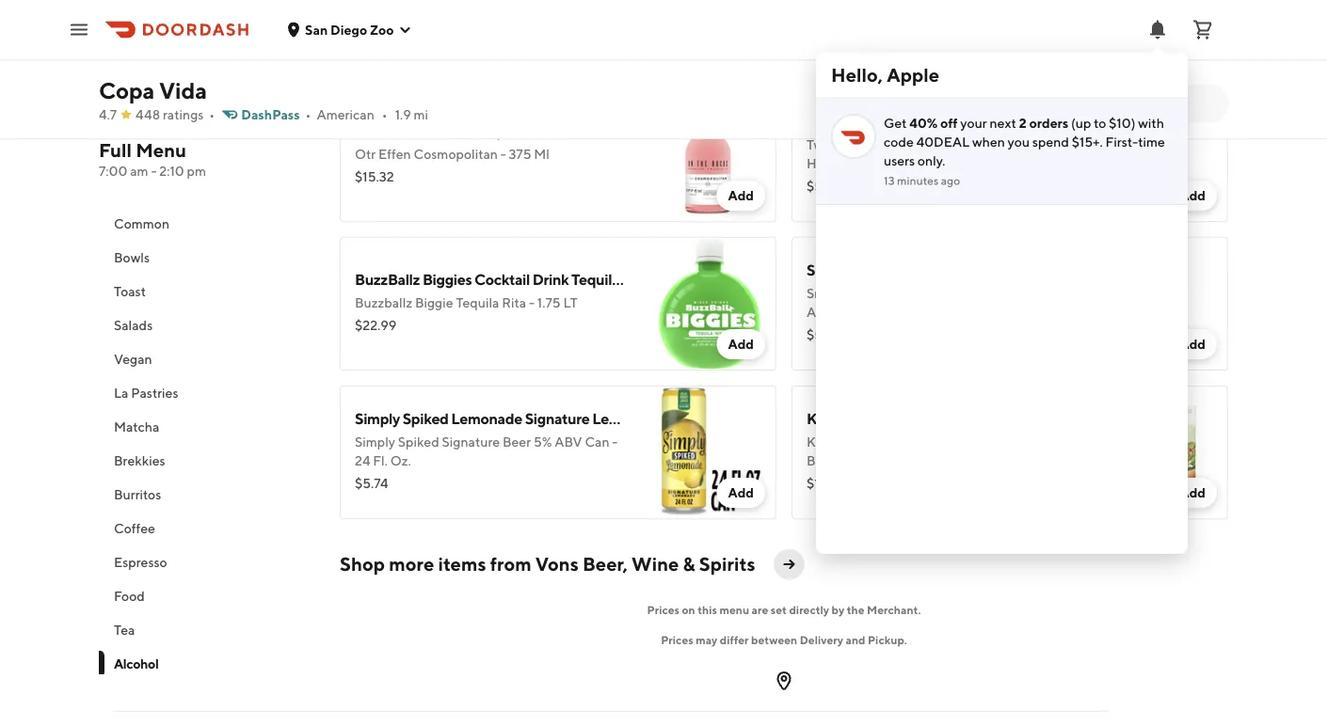 Task type: locate. For each thing, give the bounding box(es) containing it.
1 vertical spatial smirnoff
[[807, 286, 858, 301]]

1 horizontal spatial with
[[1138, 115, 1164, 131]]

- left 23.5
[[904, 305, 910, 320]]

one
[[845, 410, 874, 428], [841, 434, 868, 450]]

hard up only.
[[931, 137, 961, 152]]

apple
[[887, 64, 940, 86]]

0 vertical spatial abv
[[807, 305, 834, 320]]

tequila up lt
[[571, 271, 620, 289]]

2 vertical spatial oz)
[[691, 410, 711, 428]]

1 horizontal spatial oz.
[[911, 156, 932, 171]]

1 vertical spatial cosmopolitan
[[414, 146, 498, 162]]

- right 5%
[[612, 434, 618, 450]]

0 vertical spatial peach
[[942, 410, 984, 428]]

smash
[[890, 261, 934, 279], [882, 286, 921, 301]]

0 horizontal spatial lemonade
[[451, 410, 522, 428]]

- inside buzzballz biggies cocktail drink tequila 'rita (1.75 l) buzzballz biggie tequila rita - 1.75 lt $22.99
[[529, 295, 535, 311]]

more
[[389, 554, 434, 576]]

lemonade
[[451, 410, 522, 428], [592, 410, 663, 428]]

copa vida
[[99, 77, 207, 104]]

drink inside buzzballz biggies cocktail drink tequila 'rita (1.75 l) buzzballz biggie tequila rita - 1.75 lt $22.99
[[533, 271, 569, 289]]

oz) inside smirnoff ice smash strawberry & lemon malt beverage can (23.5 oz) smirnoff ice smash strawberry and lemon 8% abv single can - 23.5 oz $5.74
[[1239, 261, 1259, 279]]

abv left single
[[807, 305, 834, 320]]

ml inside absolut ready to drink grapefruit paloma vodka soda - 4-355 ml $14.94
[[478, 7, 493, 23]]

1 horizontal spatial •
[[306, 107, 311, 122]]

0 vertical spatial and
[[992, 286, 1015, 301]]

0 horizontal spatial ml
[[478, 7, 493, 23]]

1 horizontal spatial abv
[[807, 305, 834, 320]]

ml
[[1267, 410, 1284, 428]]

0 vertical spatial drink
[[463, 0, 495, 4]]

1 horizontal spatial spritz
[[1155, 410, 1195, 428]]

effen
[[636, 122, 672, 140], [378, 146, 411, 162]]

3 • from the left
[[382, 107, 387, 122]]

grapefruit
[[498, 0, 560, 4]]

1 vertical spatial $14.94
[[807, 476, 846, 491]]

1 horizontal spatial lemonade
[[592, 410, 663, 428]]

ketel one botanical peach & orange blossom vodka spritz cans (355 ml x 4 ct) image
[[1095, 386, 1228, 520]]

lemon left the 8%
[[1017, 286, 1059, 301]]

absolut sparkling grapefruit paloma vodka (12 oz x 4 ct) image
[[643, 0, 777, 73]]

- down ready
[[429, 7, 434, 23]]

0 vertical spatial tequila
[[571, 271, 620, 289]]

paloma
[[563, 0, 608, 4]]

.
[[918, 603, 921, 617]]

san diego zoo button
[[286, 22, 413, 37]]

prices left on
[[647, 603, 680, 617]]

matcha button
[[99, 410, 317, 444]]

1 horizontal spatial tequila
[[571, 271, 620, 289]]

4
[[1296, 410, 1305, 428]]

delivery
[[800, 634, 843, 647]]

orange
[[998, 410, 1049, 428], [995, 434, 1041, 450]]

biggie
[[415, 295, 453, 311]]

$14.94
[[355, 30, 395, 45], [807, 476, 846, 491]]

$5.74 up "shop" at the bottom of page
[[355, 476, 388, 491]]

24 inside twisted tea half & half can hard iced tea (24 oz) twisted tea brewing hard iced tea half & half cans - 24 fl. oz. $5.74
[[876, 156, 891, 171]]

0 vertical spatial oz)
[[1108, 112, 1129, 130]]

spritz left (355
[[1155, 410, 1195, 428]]

0 horizontal spatial oz)
[[691, 410, 711, 428]]

prices left may at right
[[661, 634, 693, 647]]

0 horizontal spatial cans
[[834, 156, 865, 171]]

cans inside twisted tea half & half can hard iced tea (24 oz) twisted tea brewing hard iced tea half & half cans - 24 fl. oz. $5.74
[[834, 156, 865, 171]]

next
[[990, 115, 1016, 131]]

to
[[1094, 115, 1106, 131]]

the
[[379, 122, 404, 140]]

only.
[[918, 153, 945, 169]]

0 vertical spatial lemon
[[1024, 261, 1070, 279]]

0 vertical spatial smash
[[890, 261, 934, 279]]

1 vertical spatial abv
[[555, 434, 582, 450]]

0 horizontal spatial iced
[[964, 137, 990, 152]]

iced up spend
[[1025, 112, 1054, 130]]

effen left (375
[[636, 122, 672, 140]]

burritos button
[[99, 478, 317, 512]]

abv right 5%
[[555, 434, 582, 450]]

oz. inside twisted tea half & half can hard iced tea (24 oz) twisted tea brewing hard iced tea half & half cans - 24 fl. oz. $5.74
[[911, 156, 932, 171]]

0 vertical spatial iced
[[1025, 112, 1054, 130]]

1 lemonade from the left
[[451, 410, 522, 428]]

1 horizontal spatial ml
[[534, 146, 550, 162]]

0 vertical spatial ice
[[867, 261, 887, 279]]

1 horizontal spatial signature
[[525, 410, 590, 428]]

cocktail inside on the rocks cosmopolitan cocktail with effen vodka (375 ml) otr effen cosmopolitan - 375 ml $15.32
[[546, 122, 601, 140]]

prices
[[647, 603, 680, 617], [661, 634, 693, 647]]

effen down the
[[378, 146, 411, 162]]

coffee button
[[99, 512, 317, 546]]

0 horizontal spatial fl.
[[373, 453, 388, 469]]

zoo
[[370, 22, 394, 37]]

0 vertical spatial spritz
[[1155, 410, 1195, 428]]

mi
[[414, 107, 428, 122]]

hard up you
[[990, 112, 1023, 130]]

and
[[992, 286, 1015, 301], [970, 434, 992, 450], [846, 634, 866, 647]]

ml right 355
[[478, 7, 493, 23]]

1 vertical spatial 4-
[[947, 453, 960, 469]]

drink up 355
[[463, 0, 495, 4]]

&
[[917, 112, 927, 130], [1044, 137, 1052, 152], [1012, 261, 1021, 279], [986, 410, 996, 428], [683, 554, 695, 576]]

pastries
[[131, 385, 178, 401]]

24
[[876, 156, 891, 171], [355, 453, 370, 469]]

- left 1.75
[[529, 295, 535, 311]]

2 horizontal spatial fl.
[[976, 453, 990, 469]]

matcha
[[114, 419, 159, 435]]

vodka
[[355, 7, 393, 23], [675, 122, 717, 140], [1111, 410, 1153, 428], [860, 453, 898, 469]]

tea up code
[[861, 112, 884, 130]]

1 horizontal spatial iced
[[1025, 112, 1054, 130]]

1 horizontal spatial (24
[[1083, 112, 1105, 130]]

ml right 375
[[534, 146, 550, 162]]

• right ratings
[[209, 107, 215, 122]]

- left 375
[[501, 146, 506, 162]]

tequila left rita
[[456, 295, 499, 311]]

drink for to
[[463, 0, 495, 4]]

0 vertical spatial hard
[[990, 112, 1023, 130]]

smirnoff
[[807, 261, 864, 279], [807, 286, 858, 301]]

(355
[[1233, 410, 1265, 428]]

vodka inside absolut ready to drink grapefruit paloma vodka soda - 4-355 ml $14.94
[[355, 7, 393, 23]]

4.7
[[99, 107, 117, 122]]

2 twisted from the top
[[807, 137, 853, 152]]

american
[[317, 107, 374, 122]]

1 vertical spatial 24
[[355, 453, 370, 469]]

oz. inside ketel one botanical peach & orange blossom vodka spritz cans (355 ml x 4 ct) ketel one botanical peach and orange blossom vodka spritz - 4-12 fl. oz. $14.94
[[993, 453, 1014, 469]]

can left (23.5
[[1172, 261, 1199, 279]]

can inside twisted tea half & half can hard iced tea (24 oz) twisted tea brewing hard iced tea half & half cans - 24 fl. oz. $5.74
[[960, 112, 987, 130]]

oz) inside twisted tea half & half can hard iced tea (24 oz) twisted tea brewing hard iced tea half & half cans - 24 fl. oz. $5.74
[[1108, 112, 1129, 130]]

- inside twisted tea half & half can hard iced tea (24 oz) twisted tea brewing hard iced tea half & half cans - 24 fl. oz. $5.74
[[867, 156, 873, 171]]

tea
[[861, 112, 884, 130], [1057, 112, 1080, 130], [856, 137, 877, 152], [993, 137, 1014, 152], [114, 623, 135, 638]]

lemon up the 8%
[[1024, 261, 1070, 279]]

1 vertical spatial ice
[[861, 286, 879, 301]]

1 vertical spatial tequila
[[456, 295, 499, 311]]

1 twisted from the top
[[807, 112, 858, 130]]

0 vertical spatial 24
[[876, 156, 891, 171]]

1 horizontal spatial blossom
[[1052, 410, 1108, 428]]

0 vertical spatial cans
[[834, 156, 865, 171]]

spend
[[1033, 134, 1069, 150]]

• left 1.9
[[382, 107, 387, 122]]

1 horizontal spatial fl.
[[894, 156, 908, 171]]

buzzballz
[[355, 295, 412, 311]]

1 vertical spatial ml
[[534, 146, 550, 162]]

signature up 5%
[[525, 410, 590, 428]]

$5.74 down single
[[807, 327, 840, 343]]

buzzballz tequila 'rita cocktail can (200 ml) image
[[1095, 0, 1228, 73]]

0 vertical spatial (24
[[1083, 112, 1105, 130]]

otr
[[355, 146, 376, 162]]

355
[[451, 7, 475, 23]]

0 horizontal spatial $14.94
[[355, 30, 395, 45]]

twisted
[[807, 112, 858, 130], [807, 137, 853, 152]]

- left users
[[867, 156, 873, 171]]

• left american
[[306, 107, 311, 122]]

half left users
[[807, 156, 832, 171]]

2 vertical spatial $5.74
[[355, 476, 388, 491]]

1 vertical spatial drink
[[533, 271, 569, 289]]

0 vertical spatial simply
[[355, 410, 400, 428]]

0 vertical spatial ketel
[[807, 410, 842, 428]]

and inside smirnoff ice smash strawberry & lemon malt beverage can (23.5 oz) smirnoff ice smash strawberry and lemon 8% abv single can - 23.5 oz $5.74
[[992, 286, 1015, 301]]

wine
[[632, 554, 679, 576]]

2 horizontal spatial oz.
[[993, 453, 1014, 469]]

cosmopolitan down "rocks"
[[414, 146, 498, 162]]

0 horizontal spatial abv
[[555, 434, 582, 450]]

1 vertical spatial oz)
[[1239, 261, 1259, 279]]

-
[[429, 7, 434, 23], [501, 146, 506, 162], [867, 156, 873, 171], [151, 163, 157, 179], [529, 295, 535, 311], [904, 305, 910, 320], [612, 434, 618, 450], [938, 453, 944, 469]]

2 vertical spatial and
[[846, 634, 866, 647]]

oz
[[941, 305, 959, 320]]

abv inside the simply spiked lemonade signature lemonade (24 oz) simply spiked signature beer 5% abv can - 24 fl. oz. $5.74
[[555, 434, 582, 450]]

1 vertical spatial cocktail
[[475, 271, 530, 289]]

1 horizontal spatial cans
[[1197, 410, 1231, 428]]

x
[[1286, 410, 1294, 428]]

pickup.
[[868, 634, 907, 647]]

cans left (355
[[1197, 410, 1231, 428]]

full menu 7:00 am - 2:10 pm
[[99, 139, 206, 179]]

& inside ketel one botanical peach & orange blossom vodka spritz cans (355 ml x 4 ct) ketel one botanical peach and orange blossom vodka spritz - 4-12 fl. oz. $14.94
[[986, 410, 996, 428]]

1 vertical spatial cans
[[1197, 410, 1231, 428]]

fl. inside twisted tea half & half can hard iced tea (24 oz) twisted tea brewing hard iced tea half & half cans - 24 fl. oz. $5.74
[[894, 156, 908, 171]]

1 vertical spatial botanical
[[870, 434, 927, 450]]

0 horizontal spatial spritz
[[901, 453, 936, 469]]

0 horizontal spatial tequila
[[456, 295, 499, 311]]

0 vertical spatial 4-
[[437, 7, 451, 23]]

cans left users
[[834, 156, 865, 171]]

ketel
[[807, 410, 842, 428], [807, 434, 839, 450]]

can right off
[[960, 112, 987, 130]]

0 vertical spatial twisted
[[807, 112, 858, 130]]

0 horizontal spatial cocktail
[[475, 271, 530, 289]]

directly
[[789, 603, 829, 617]]

$5.74 inside twisted tea half & half can hard iced tea (24 oz) twisted tea brewing hard iced tea half & half cans - 24 fl. oz. $5.74
[[807, 178, 840, 194]]

24 inside the simply spiked lemonade signature lemonade (24 oz) simply spiked signature beer 5% abv can - 24 fl. oz. $5.74
[[355, 453, 370, 469]]

open menu image
[[68, 18, 90, 41]]

1 horizontal spatial oz)
[[1108, 112, 1129, 130]]

0 horizontal spatial oz.
[[390, 453, 411, 469]]

1 smirnoff from the top
[[807, 261, 864, 279]]

signature
[[525, 410, 590, 428], [442, 434, 500, 450]]

& inside smirnoff ice smash strawberry & lemon malt beverage can (23.5 oz) smirnoff ice smash strawberry and lemon 8% abv single can - 23.5 oz $5.74
[[1012, 261, 1021, 279]]

0 horizontal spatial 4-
[[437, 7, 451, 23]]

7:00
[[99, 163, 128, 179]]

oz) inside the simply spiked lemonade signature lemonade (24 oz) simply spiked signature beer 5% abv can - 24 fl. oz. $5.74
[[691, 410, 711, 428]]

signature left beer
[[442, 434, 500, 450]]

1 vertical spatial orange
[[995, 434, 1041, 450]]

2 horizontal spatial oz)
[[1239, 261, 1259, 279]]

1 vertical spatial ketel
[[807, 434, 839, 450]]

drink
[[463, 0, 495, 4], [533, 271, 569, 289]]

40deal
[[916, 134, 970, 150]]

tea down food
[[114, 623, 135, 638]]

smirnoff ice smash strawberry & lemon malt beverage can (23.5 oz) smirnoff ice smash strawberry and lemon 8% abv single can - 23.5 oz $5.74
[[807, 261, 1259, 343]]

0 horizontal spatial with
[[604, 122, 633, 140]]

1 horizontal spatial 4-
[[947, 453, 960, 469]]

1 horizontal spatial 24
[[876, 156, 891, 171]]

biggies
[[423, 271, 472, 289]]

buzzballz biggies cocktail drink tequila 'rita (1.75 l) image
[[643, 237, 777, 371]]

• for dashpass •
[[306, 107, 311, 122]]

and down the
[[846, 634, 866, 647]]

twisted down hello,
[[807, 112, 858, 130]]

tea up spend
[[1057, 112, 1080, 130]]

$6.89
[[807, 20, 841, 36]]

13 minutes ago
[[884, 174, 960, 187]]

drink up 1.75
[[533, 271, 569, 289]]

and up 12
[[970, 434, 992, 450]]

'rita
[[622, 271, 653, 289]]

$5.74 left "13"
[[807, 178, 840, 194]]

0 vertical spatial $14.94
[[355, 30, 395, 45]]

0 vertical spatial cosmopolitan
[[450, 122, 543, 140]]

- left 12
[[938, 453, 944, 469]]

4- inside absolut ready to drink grapefruit paloma vodka soda - 4-355 ml $14.94
[[437, 7, 451, 23]]

iced down get 40% off your next 2 orders
[[964, 137, 990, 152]]

brewing
[[879, 137, 929, 152]]

- right the am
[[151, 163, 157, 179]]

0 horizontal spatial •
[[209, 107, 215, 122]]

strawberry
[[936, 261, 1009, 279], [924, 286, 989, 301]]

$5.74
[[807, 178, 840, 194], [807, 327, 840, 343], [355, 476, 388, 491]]

1 vertical spatial spritz
[[901, 453, 936, 469]]

0 vertical spatial smirnoff
[[807, 261, 864, 279]]

twisted right ml)
[[807, 137, 853, 152]]

drink inside absolut ready to drink grapefruit paloma vodka soda - 4-355 ml $14.94
[[463, 0, 495, 4]]

and left the 8%
[[992, 286, 1015, 301]]

full
[[99, 139, 132, 161]]

0 vertical spatial $5.74
[[807, 178, 840, 194]]

0 vertical spatial ml
[[478, 7, 493, 23]]

food
[[114, 589, 145, 604]]

first-
[[1106, 134, 1138, 150]]

0 horizontal spatial (24
[[666, 410, 688, 428]]

1 vertical spatial (24
[[666, 410, 688, 428]]

espresso button
[[99, 546, 317, 580]]

food button
[[99, 580, 317, 614]]

dashpass •
[[241, 107, 311, 122]]

oz.
[[911, 156, 932, 171], [390, 453, 411, 469], [993, 453, 1014, 469]]

375
[[509, 146, 531, 162]]

- inside smirnoff ice smash strawberry & lemon malt beverage can (23.5 oz) smirnoff ice smash strawberry and lemon 8% abv single can - 23.5 oz $5.74
[[904, 305, 910, 320]]

1 vertical spatial signature
[[442, 434, 500, 450]]

0 horizontal spatial drink
[[463, 0, 495, 4]]

can right 5%
[[585, 434, 610, 450]]

simply spiked lemonade signature lemonade (24 oz) image
[[643, 386, 777, 520]]

1 ketel from the top
[[807, 410, 842, 428]]

1 vertical spatial prices
[[661, 634, 693, 647]]

prices for prices on this menu are set directly by the merchant .
[[647, 603, 680, 617]]

1 horizontal spatial cocktail
[[546, 122, 601, 140]]

2 • from the left
[[306, 107, 311, 122]]

half up code
[[887, 112, 915, 130]]

half up 40deal
[[929, 112, 957, 130]]

spiked
[[403, 410, 449, 428], [398, 434, 439, 450]]

beverage
[[1106, 261, 1170, 279]]

may
[[696, 634, 718, 647]]

cosmopolitan up 375
[[450, 122, 543, 140]]

spritz left 12
[[901, 453, 936, 469]]

1 vertical spatial and
[[970, 434, 992, 450]]

0 horizontal spatial effen
[[378, 146, 411, 162]]



Task type: vqa. For each thing, say whether or not it's contained in the screenshot.


Task type: describe. For each thing, give the bounding box(es) containing it.
(24 inside the simply spiked lemonade signature lemonade (24 oz) simply spiked signature beer 5% abv can - 24 fl. oz. $5.74
[[666, 410, 688, 428]]

drink for cocktail
[[533, 271, 569, 289]]

to
[[446, 0, 460, 4]]

brekkies button
[[99, 444, 317, 478]]

1 vertical spatial one
[[841, 434, 868, 450]]

off
[[940, 115, 958, 131]]

ready
[[405, 0, 443, 4]]

and inside ketel one botanical peach & orange blossom vodka spritz cans (355 ml x 4 ct) ketel one botanical peach and orange blossom vodka spritz - 4-12 fl. oz. $14.94
[[970, 434, 992, 450]]

you
[[1008, 134, 1030, 150]]

- inside on the rocks cosmopolitan cocktail with effen vodka (375 ml) otr effen cosmopolitan - 375 ml $15.32
[[501, 146, 506, 162]]

fl. inside the simply spiked lemonade signature lemonade (24 oz) simply spiked signature beer 5% abv can - 24 fl. oz. $5.74
[[373, 453, 388, 469]]

orders
[[1029, 115, 1069, 131]]

0 vertical spatial spiked
[[403, 410, 449, 428]]

$14.94 inside absolut ready to drink grapefruit paloma vodka soda - 4-355 ml $14.94
[[355, 30, 395, 45]]

13
[[884, 174, 895, 187]]

(23.5
[[1202, 261, 1236, 279]]

0 vertical spatial signature
[[525, 410, 590, 428]]

448
[[136, 107, 160, 122]]

smirnoff ice smash strawberry & lemon malt beverage can (23.5 oz) image
[[1095, 237, 1228, 371]]

$14.94 inside ketel one botanical peach & orange blossom vodka spritz cans (355 ml x 4 ct) ketel one botanical peach and orange blossom vodka spritz - 4-12 fl. oz. $14.94
[[807, 476, 846, 491]]

1 simply from the top
[[355, 410, 400, 428]]

absolut ready to drink grapefruit paloma vodka soda - 4-355 ml $14.94
[[355, 0, 608, 45]]

tea left code
[[856, 137, 877, 152]]

2 ketel from the top
[[807, 434, 839, 450]]

tea down next
[[993, 137, 1014, 152]]

get
[[884, 115, 907, 131]]

with inside (up to $10) with code 40deal when you spend $15+. first-time users only.
[[1138, 115, 1164, 131]]

merchant
[[867, 603, 918, 617]]

notification bell image
[[1147, 18, 1169, 41]]

differ
[[720, 634, 749, 647]]

hello, apple
[[831, 64, 940, 86]]

2 smirnoff from the top
[[807, 286, 858, 301]]

can inside the simply spiked lemonade signature lemonade (24 oz) simply spiked signature beer 5% abv can - 24 fl. oz. $5.74
[[585, 434, 610, 450]]

0 horizontal spatial blossom
[[807, 453, 857, 469]]

5%
[[534, 434, 552, 450]]

$5.74 inside smirnoff ice smash strawberry & lemon malt beverage can (23.5 oz) smirnoff ice smash strawberry and lemon 8% abv single can - 23.5 oz $5.74
[[807, 327, 840, 343]]

diego
[[330, 22, 367, 37]]

2 lemonade from the left
[[592, 410, 663, 428]]

ketel one botanical peach & orange blossom vodka spritz cans (355 ml x 4 ct) ketel one botanical peach and orange blossom vodka spritz - 4-12 fl. oz. $14.94
[[807, 410, 1326, 491]]

• for american • 1.9 mi
[[382, 107, 387, 122]]

your
[[960, 115, 987, 131]]

time
[[1138, 134, 1165, 150]]

from
[[490, 554, 532, 576]]

spirits
[[699, 554, 756, 576]]

1 vertical spatial spiked
[[398, 434, 439, 450]]

lt
[[563, 295, 578, 311]]

the
[[847, 603, 865, 617]]

beer,
[[583, 554, 628, 576]]

toast button
[[99, 275, 317, 309]]

Item Search search field
[[957, 93, 1213, 114]]

8%
[[1062, 286, 1080, 301]]

- inside 'full menu 7:00 am - 2:10 pm'
[[151, 163, 157, 179]]

rocks
[[406, 122, 447, 140]]

abv inside smirnoff ice smash strawberry & lemon malt beverage can (23.5 oz) smirnoff ice smash strawberry and lemon 8% abv single can - 23.5 oz $5.74
[[807, 305, 834, 320]]

tea button
[[99, 614, 317, 648]]

ct)
[[1308, 410, 1326, 428]]

1 horizontal spatial effen
[[636, 122, 672, 140]]

$5.74 inside the simply spiked lemonade signature lemonade (24 oz) simply spiked signature beer 5% abv can - 24 fl. oz. $5.74
[[355, 476, 388, 491]]

1 vertical spatial lemon
[[1017, 286, 1059, 301]]

0 vertical spatial botanical
[[877, 410, 940, 428]]

code
[[884, 134, 914, 150]]

2 simply from the top
[[355, 434, 395, 450]]

1.9
[[395, 107, 411, 122]]

between
[[751, 634, 798, 647]]

with inside on the rocks cosmopolitan cocktail with effen vodka (375 ml) otr effen cosmopolitan - 375 ml $15.32
[[604, 122, 633, 140]]

$15+.
[[1072, 134, 1103, 150]]

hello,
[[831, 64, 883, 86]]

vons
[[535, 554, 579, 576]]

vida
[[159, 77, 207, 104]]

0 items, open order cart image
[[1192, 18, 1214, 41]]

(up
[[1071, 115, 1091, 131]]

half down 2
[[1016, 137, 1041, 152]]

1 vertical spatial smash
[[882, 286, 921, 301]]

are
[[752, 603, 768, 617]]

vodka inside on the rocks cosmopolitan cocktail with effen vodka (375 ml) otr effen cosmopolitan - 375 ml $15.32
[[675, 122, 717, 140]]

1 vertical spatial peach
[[930, 434, 967, 450]]

set
[[771, 603, 787, 617]]

2:10
[[159, 163, 184, 179]]

by
[[832, 603, 845, 617]]

can right single
[[877, 305, 901, 320]]

ago
[[941, 174, 960, 187]]

prices may differ between delivery and pickup.
[[661, 634, 907, 647]]

(24 inside twisted tea half & half can hard iced tea (24 oz) twisted tea brewing hard iced tea half & half cans - 24 fl. oz. $5.74
[[1083, 112, 1105, 130]]

oz. inside the simply spiked lemonade signature lemonade (24 oz) simply spiked signature beer 5% abv can - 24 fl. oz. $5.74
[[390, 453, 411, 469]]

action image
[[782, 557, 797, 572]]

la pastries button
[[99, 377, 317, 410]]

on the rocks cosmopolitan cocktail with effen vodka (375 ml) otr effen cosmopolitan - 375 ml $15.32
[[355, 122, 773, 185]]

twisted tea half & half can hard iced tea (24 oz) image
[[1095, 88, 1228, 222]]

12
[[960, 453, 973, 469]]

on
[[682, 603, 695, 617]]

- inside ketel one botanical peach & orange blossom vodka spritz cans (355 ml x 4 ct) ketel one botanical peach and orange blossom vodka spritz - 4-12 fl. oz. $14.94
[[938, 453, 944, 469]]

san diego zoo
[[305, 22, 394, 37]]

vegan
[[114, 352, 152, 367]]

san
[[305, 22, 328, 37]]

0 vertical spatial one
[[845, 410, 874, 428]]

coffee
[[114, 521, 155, 537]]

absolut
[[355, 0, 402, 4]]

1 vertical spatial iced
[[964, 137, 990, 152]]

alcohol
[[114, 657, 159, 672]]

1 vertical spatial strawberry
[[924, 286, 989, 301]]

ml)
[[752, 122, 773, 140]]

pm
[[187, 163, 206, 179]]

on
[[355, 122, 376, 140]]

on the rocks cosmopolitan cocktail with effen vodka (375 ml) image
[[643, 88, 777, 222]]

0 horizontal spatial hard
[[931, 137, 961, 152]]

beer
[[503, 434, 531, 450]]

1 • from the left
[[209, 107, 215, 122]]

la
[[114, 385, 128, 401]]

fl. inside ketel one botanical peach & orange blossom vodka spritz cans (355 ml x 4 ct) ketel one botanical peach and orange blossom vodka spritz - 4-12 fl. oz. $14.94
[[976, 453, 990, 469]]

0 vertical spatial orange
[[998, 410, 1049, 428]]

0 vertical spatial strawberry
[[936, 261, 1009, 279]]

ml inside on the rocks cosmopolitan cocktail with effen vodka (375 ml) otr effen cosmopolitan - 375 ml $15.32
[[534, 146, 550, 162]]

oz) for smirnoff ice smash strawberry & lemon malt beverage can (23.5 oz)
[[1239, 261, 1259, 279]]

0 vertical spatial blossom
[[1052, 410, 1108, 428]]

- inside the simply spiked lemonade signature lemonade (24 oz) simply spiked signature beer 5% abv can - 24 fl. oz. $5.74
[[612, 434, 618, 450]]

4- inside ketel one botanical peach & orange blossom vodka spritz cans (355 ml x 4 ct) ketel one botanical peach and orange blossom vodka spritz - 4-12 fl. oz. $14.94
[[947, 453, 960, 469]]

twisted tea half & half can hard iced tea (24 oz) twisted tea brewing hard iced tea half & half cans - 24 fl. oz. $5.74
[[807, 112, 1129, 194]]

l)
[[688, 271, 702, 289]]

buzzballz biggies cocktail drink tequila 'rita (1.75 l) buzzballz biggie tequila rita - 1.75 lt $22.99
[[355, 271, 702, 333]]

when
[[972, 134, 1005, 150]]

$22.99
[[355, 318, 397, 333]]

prices on this menu are set directly by the merchant .
[[647, 603, 921, 617]]

- inside absolut ready to drink grapefruit paloma vodka soda - 4-355 ml $14.94
[[429, 7, 434, 23]]

get 40% off your next 2 orders
[[884, 115, 1069, 131]]

bowls
[[114, 250, 150, 265]]

0 horizontal spatial signature
[[442, 434, 500, 450]]

tea inside tea button
[[114, 623, 135, 638]]

cans inside ketel one botanical peach & orange blossom vodka spritz cans (355 ml x 4 ct) ketel one botanical peach and orange blossom vodka spritz - 4-12 fl. oz. $14.94
[[1197, 410, 1231, 428]]

23.5
[[912, 305, 939, 320]]

oz) for twisted tea half & half can hard iced tea (24 oz)
[[1108, 112, 1129, 130]]

common button
[[99, 207, 317, 241]]

cocktail inside buzzballz biggies cocktail drink tequila 'rita (1.75 l) buzzballz biggie tequila rita - 1.75 lt $22.99
[[475, 271, 530, 289]]

copa
[[99, 77, 155, 104]]

malt
[[1073, 261, 1104, 279]]

prices for prices may differ between delivery and pickup.
[[661, 634, 693, 647]]

salads
[[114, 318, 153, 333]]

menu
[[720, 603, 749, 617]]

(up to $10) with code 40deal when you spend $15+. first-time users only.
[[884, 115, 1165, 169]]



